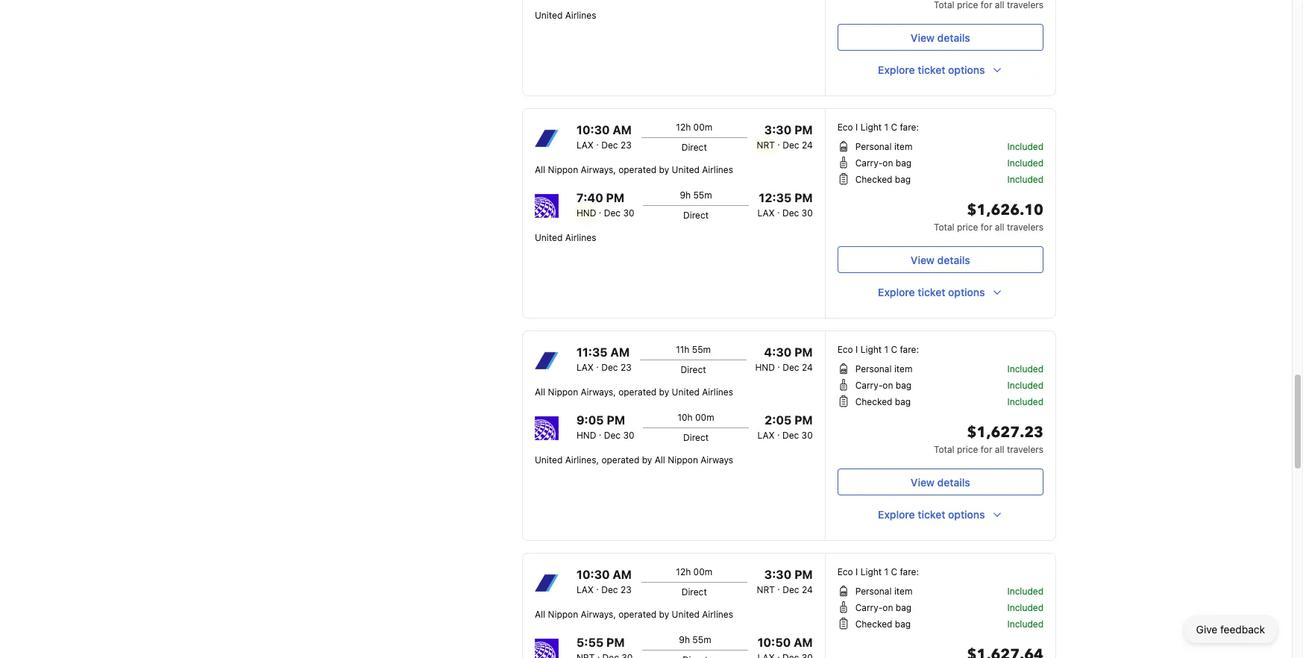 Task type: vqa. For each thing, say whether or not it's contained in the screenshot.
Alternative dates with prices region
no



Task type: describe. For each thing, give the bounding box(es) containing it.
airways, for $1,626.10
[[581, 164, 616, 175]]

3 included from the top
[[1008, 174, 1044, 185]]

dec inside 2:05 pm lax . dec 30
[[783, 430, 800, 441]]

3 1 from the top
[[885, 567, 889, 578]]

12h 00m for 10:50 am
[[676, 567, 713, 578]]

give feedback button
[[1185, 617, 1278, 643]]

10:30 am lax . dec 23 for 5:55 pm
[[577, 568, 632, 596]]

3 fare: from the top
[[900, 567, 920, 578]]

3 on from the top
[[883, 602, 894, 614]]

c for $1,627.23
[[892, 344, 898, 355]]

3 eco from the top
[[838, 567, 854, 578]]

1 vertical spatial 00m
[[696, 412, 715, 423]]

dec inside 12:35 pm lax . dec 30
[[783, 207, 800, 219]]

3 24 from the top
[[802, 584, 813, 596]]

travelers for $1,626.10
[[1008, 222, 1044, 233]]

explore ticket options for $1,627.23
[[879, 508, 986, 521]]

lax for 7:40 pm
[[577, 140, 594, 151]]

checked for $1,627.23
[[856, 396, 893, 408]]

23 for $1,627.23
[[621, 362, 632, 373]]

for for $1,627.23
[[981, 444, 993, 455]]

1 explore ticket options from the top
[[879, 63, 986, 76]]

c for $1,626.10
[[892, 122, 898, 133]]

options for $1,627.23
[[949, 508, 986, 521]]

airlines,
[[566, 455, 599, 466]]

$1,627.23 total price for all travelers
[[934, 422, 1044, 455]]

nrt for 12:35 pm
[[757, 140, 775, 151]]

. inside 4:30 pm hnd . dec 24
[[778, 359, 781, 370]]

view details for $1,626.10
[[911, 253, 971, 266]]

price for $1,626.10
[[958, 222, 979, 233]]

12h for 7:40 pm
[[676, 122, 691, 133]]

carry- for $1,627.23
[[856, 380, 883, 391]]

3:30 for 12:35 pm
[[765, 123, 792, 137]]

options for $1,626.10
[[949, 286, 986, 299]]

1 united airlines from the top
[[535, 10, 597, 21]]

10:30 am lax . dec 23 for 7:40 pm
[[577, 123, 632, 151]]

airlines for 9:05 pm
[[703, 387, 734, 398]]

3 personal from the top
[[856, 586, 892, 597]]

10:50
[[758, 636, 791, 649]]

operated down 9:05 pm hnd . dec 30
[[602, 455, 640, 466]]

hnd for $1,626.10
[[577, 207, 597, 219]]

details for $1,626.10
[[938, 253, 971, 266]]

all for 9:05 pm
[[535, 387, 546, 398]]

3 light from the top
[[861, 567, 882, 578]]

personal for $1,627.23
[[856, 363, 892, 375]]

30 for 7:40 pm
[[624, 207, 635, 219]]

dec inside 11:35 am lax . dec 23
[[602, 362, 618, 373]]

3 personal item from the top
[[856, 586, 913, 597]]

8 included from the top
[[1008, 602, 1044, 614]]

3 checked bag from the top
[[856, 619, 911, 630]]

direct for 2:05 pm
[[681, 364, 707, 375]]

all for $1,627.23
[[996, 444, 1005, 455]]

direct for 10:50 am
[[682, 587, 707, 598]]

1 explore ticket options button from the top
[[838, 57, 1044, 84]]

1 view details button from the top
[[838, 24, 1044, 51]]

ticket for $1,627.23
[[918, 508, 946, 521]]

feedback
[[1221, 623, 1266, 636]]

direct for 12:35 pm
[[682, 142, 707, 153]]

personal item for $1,626.10
[[856, 141, 913, 152]]

2 united airlines from the top
[[535, 232, 597, 243]]

12h 00m for 12:35 pm
[[676, 122, 713, 133]]

carry-on bag for $1,626.10
[[856, 157, 912, 169]]

6 included from the top
[[1008, 396, 1044, 408]]

2:05 pm lax . dec 30
[[758, 413, 813, 441]]

. inside 12:35 pm lax . dec 30
[[778, 205, 780, 216]]

nippon for 5:55 pm
[[548, 609, 579, 620]]

by for 9:05 pm
[[659, 387, 670, 398]]

1 included from the top
[[1008, 141, 1044, 152]]

operated for 9:05 pm
[[619, 387, 657, 398]]

dec inside 4:30 pm hnd . dec 24
[[783, 362, 800, 373]]

eco i light 1 c fare: for $1,627.23
[[838, 344, 920, 355]]

item for $1,627.23
[[895, 363, 913, 375]]

eco i light 1 c fare: for $1,626.10
[[838, 122, 920, 133]]

personal for $1,626.10
[[856, 141, 892, 152]]

3 carry-on bag from the top
[[856, 602, 912, 614]]

on for $1,627.23
[[883, 380, 894, 391]]

24 for $1,627.23
[[802, 362, 813, 373]]

00m for 12:35 pm
[[694, 122, 713, 133]]

. inside the 7:40 pm hnd . dec 30
[[599, 205, 602, 216]]

explore for $1,626.10
[[879, 286, 916, 299]]

lax inside 12:35 pm lax . dec 30
[[758, 207, 775, 219]]

3 i from the top
[[856, 567, 859, 578]]

1 view from the top
[[911, 31, 935, 44]]

9h 55m for 12:35 pm
[[680, 190, 713, 201]]

pm inside 2:05 pm lax . dec 30
[[795, 413, 813, 427]]

am for 9:05 pm
[[611, 346, 630, 359]]

1 view details from the top
[[911, 31, 971, 44]]

10h
[[678, 412, 693, 423]]

11:35 am lax . dec 23
[[577, 346, 632, 373]]

light for $1,626.10
[[861, 122, 882, 133]]

pm inside 12:35 pm lax . dec 30
[[795, 191, 813, 205]]

$1,626.10
[[968, 200, 1044, 220]]

all nippon airways, operated by united airlines for $1,626.10
[[535, 164, 734, 175]]

lax for 9:05 pm
[[577, 362, 594, 373]]

dec inside the 7:40 pm hnd . dec 30
[[604, 207, 621, 219]]

30 for 12:35 pm
[[802, 207, 813, 219]]

eco for $1,627.23
[[838, 344, 854, 355]]

give feedback
[[1197, 623, 1266, 636]]

total for $1,626.10
[[934, 222, 955, 233]]

4:30 pm hnd . dec 24
[[756, 346, 813, 373]]

all nippon airways, operated by united airlines for $1,627.23
[[535, 387, 734, 398]]

lax inside 2:05 pm lax . dec 30
[[758, 430, 775, 441]]

view for $1,626.10
[[911, 253, 935, 266]]

$1,626.10 total price for all travelers
[[934, 200, 1044, 233]]

airways, for $1,627.23
[[581, 387, 616, 398]]

view details button for $1,626.10
[[838, 246, 1044, 273]]

55m for 12:35
[[694, 190, 713, 201]]

for for $1,626.10
[[981, 222, 993, 233]]

9:05 pm hnd . dec 30
[[577, 413, 635, 441]]

12h for 5:55 pm
[[676, 567, 691, 578]]

operated for 7:40 pm
[[619, 164, 657, 175]]

nippon for 7:40 pm
[[548, 164, 579, 175]]

all for 7:40 pm
[[535, 164, 546, 175]]

1 details from the top
[[938, 31, 971, 44]]

12:35 pm lax . dec 30
[[758, 191, 813, 219]]

9:05
[[577, 413, 604, 427]]

9h for 5:55 pm
[[679, 634, 690, 646]]

3 c from the top
[[892, 567, 898, 578]]

1 options from the top
[[949, 63, 986, 76]]

24 for $1,626.10
[[802, 140, 813, 151]]

view for $1,627.23
[[911, 476, 935, 489]]

give
[[1197, 623, 1218, 636]]

checked bag for $1,626.10
[[856, 174, 911, 185]]

view details for $1,627.23
[[911, 476, 971, 489]]

light for $1,627.23
[[861, 344, 882, 355]]

ticket for $1,626.10
[[918, 286, 946, 299]]



Task type: locate. For each thing, give the bounding box(es) containing it.
55m
[[694, 190, 713, 201], [692, 344, 711, 355], [693, 634, 712, 646]]

23 for $1,626.10
[[621, 140, 632, 151]]

0 vertical spatial 10:30 am lax . dec 23
[[577, 123, 632, 151]]

1 vertical spatial for
[[981, 444, 993, 455]]

11h
[[676, 344, 690, 355]]

1 for from the top
[[981, 222, 993, 233]]

2 vertical spatial carry-
[[856, 602, 883, 614]]

10h 00m
[[678, 412, 715, 423]]

2 personal item from the top
[[856, 363, 913, 375]]

1 vertical spatial hnd
[[756, 362, 775, 373]]

0 vertical spatial personal
[[856, 141, 892, 152]]

0 vertical spatial explore
[[879, 63, 916, 76]]

3:30 up 10:50
[[765, 568, 792, 581]]

2 explore ticket options from the top
[[879, 286, 986, 299]]

0 vertical spatial 55m
[[694, 190, 713, 201]]

personal
[[856, 141, 892, 152], [856, 363, 892, 375], [856, 586, 892, 597]]

operated up the 7:40 pm hnd . dec 30
[[619, 164, 657, 175]]

1 vertical spatial explore ticket options button
[[838, 279, 1044, 306]]

lax inside 11:35 am lax . dec 23
[[577, 362, 594, 373]]

2 vertical spatial details
[[938, 476, 971, 489]]

fare: for $1,627.23
[[900, 344, 920, 355]]

1 vertical spatial light
[[861, 344, 882, 355]]

all down $1,626.10
[[996, 222, 1005, 233]]

23 inside 11:35 am lax . dec 23
[[621, 362, 632, 373]]

1 explore from the top
[[879, 63, 916, 76]]

all inside $1,626.10 total price for all travelers
[[996, 222, 1005, 233]]

c
[[892, 122, 898, 133], [892, 344, 898, 355], [892, 567, 898, 578]]

2 for from the top
[[981, 444, 993, 455]]

i for $1,627.23
[[856, 344, 859, 355]]

bag
[[896, 157, 912, 169], [895, 174, 911, 185], [896, 380, 912, 391], [895, 396, 911, 408], [896, 602, 912, 614], [895, 619, 911, 630]]

2 total from the top
[[934, 444, 955, 455]]

i for $1,626.10
[[856, 122, 859, 133]]

1 10:30 am lax . dec 23 from the top
[[577, 123, 632, 151]]

checked bag for $1,627.23
[[856, 396, 911, 408]]

24 up 10:50 am
[[802, 584, 813, 596]]

hnd down 4:30
[[756, 362, 775, 373]]

am
[[613, 123, 632, 137], [611, 346, 630, 359], [613, 568, 632, 581], [794, 636, 813, 649]]

1 vertical spatial 12h
[[676, 567, 691, 578]]

2 vertical spatial personal
[[856, 586, 892, 597]]

9h 55m
[[680, 190, 713, 201], [679, 634, 712, 646]]

total inside $1,627.23 total price for all travelers
[[934, 444, 955, 455]]

carry-on bag for $1,627.23
[[856, 380, 912, 391]]

explore ticket options button for $1,626.10
[[838, 279, 1044, 306]]

1 vertical spatial 12h 00m
[[676, 567, 713, 578]]

9 included from the top
[[1008, 619, 1044, 630]]

am for 7:40 pm
[[613, 123, 632, 137]]

1 vertical spatial eco i light 1 c fare:
[[838, 344, 920, 355]]

nippon up 7:40
[[548, 164, 579, 175]]

lax down 11:35
[[577, 362, 594, 373]]

operated down 11:35 am lax . dec 23
[[619, 387, 657, 398]]

1 vertical spatial 9h
[[679, 634, 690, 646]]

1 12h 00m from the top
[[676, 122, 713, 133]]

lax down 2:05
[[758, 430, 775, 441]]

2 on from the top
[[883, 380, 894, 391]]

2:05
[[765, 413, 792, 427]]

for inside $1,627.23 total price for all travelers
[[981, 444, 993, 455]]

2 vertical spatial 1
[[885, 567, 889, 578]]

1 ticket from the top
[[918, 63, 946, 76]]

55m left 12:35
[[694, 190, 713, 201]]

12h 00m
[[676, 122, 713, 133], [676, 567, 713, 578]]

travelers inside $1,627.23 total price for all travelers
[[1008, 444, 1044, 455]]

price down $1,626.10
[[958, 222, 979, 233]]

2 vertical spatial checked
[[856, 619, 893, 630]]

1 for $1,626.10
[[885, 122, 889, 133]]

. inside 2:05 pm lax . dec 30
[[778, 427, 780, 438]]

am inside 11:35 am lax . dec 23
[[611, 346, 630, 359]]

0 vertical spatial 12h 00m
[[676, 122, 713, 133]]

2 c from the top
[[892, 344, 898, 355]]

11:35
[[577, 346, 608, 359]]

5:55 pm
[[577, 636, 625, 649]]

2 view details from the top
[[911, 253, 971, 266]]

3 details from the top
[[938, 476, 971, 489]]

3 explore from the top
[[879, 508, 916, 521]]

price inside $1,626.10 total price for all travelers
[[958, 222, 979, 233]]

1 vertical spatial united airlines
[[535, 232, 597, 243]]

0 vertical spatial united airlines
[[535, 10, 597, 21]]

2 12h 00m from the top
[[676, 567, 713, 578]]

on for $1,626.10
[[883, 157, 894, 169]]

operated
[[619, 164, 657, 175], [619, 387, 657, 398], [602, 455, 640, 466], [619, 609, 657, 620]]

10:30 am lax . dec 23 up the 5:55 pm
[[577, 568, 632, 596]]

23
[[621, 140, 632, 151], [621, 362, 632, 373], [621, 584, 632, 596]]

00m for 10:50 am
[[694, 567, 713, 578]]

i
[[856, 122, 859, 133], [856, 344, 859, 355], [856, 567, 859, 578]]

2 price from the top
[[958, 444, 979, 455]]

24 up 2:05 pm lax . dec 30
[[802, 362, 813, 373]]

30 inside 12:35 pm lax . dec 30
[[802, 207, 813, 219]]

eco for $1,626.10
[[838, 122, 854, 133]]

9h
[[680, 190, 691, 201], [679, 634, 690, 646]]

included
[[1008, 141, 1044, 152], [1008, 157, 1044, 169], [1008, 174, 1044, 185], [1008, 363, 1044, 375], [1008, 380, 1044, 391], [1008, 396, 1044, 408], [1008, 586, 1044, 597], [1008, 602, 1044, 614], [1008, 619, 1044, 630]]

explore ticket options button
[[838, 57, 1044, 84], [838, 279, 1044, 306], [838, 502, 1044, 528]]

3 view details from the top
[[911, 476, 971, 489]]

hnd inside 4:30 pm hnd . dec 24
[[756, 362, 775, 373]]

fare: for $1,626.10
[[900, 122, 920, 133]]

4 included from the top
[[1008, 363, 1044, 375]]

view details button
[[838, 24, 1044, 51], [838, 246, 1044, 273], [838, 469, 1044, 496]]

for down $1,626.10
[[981, 222, 993, 233]]

2 vertical spatial carry-on bag
[[856, 602, 912, 614]]

3:30 pm nrt . dec 24 for 10:50 am
[[757, 568, 813, 596]]

0 vertical spatial personal item
[[856, 141, 913, 152]]

explore for $1,627.23
[[879, 508, 916, 521]]

1 vertical spatial nrt
[[757, 584, 775, 596]]

2 vertical spatial ticket
[[918, 508, 946, 521]]

3:30 pm nrt . dec 24 for 12:35 pm
[[757, 123, 813, 151]]

light
[[861, 122, 882, 133], [861, 344, 882, 355], [861, 567, 882, 578]]

1 carry-on bag from the top
[[856, 157, 912, 169]]

2 vertical spatial checked bag
[[856, 619, 911, 630]]

explore ticket options button for $1,627.23
[[838, 502, 1044, 528]]

0 vertical spatial options
[[949, 63, 986, 76]]

2 included from the top
[[1008, 157, 1044, 169]]

2 vertical spatial explore ticket options
[[879, 508, 986, 521]]

by for 5:55 pm
[[659, 609, 670, 620]]

2 24 from the top
[[802, 362, 813, 373]]

1 vertical spatial on
[[883, 380, 894, 391]]

5:55
[[577, 636, 604, 649]]

hnd down 9:05
[[577, 430, 597, 441]]

1 vertical spatial personal item
[[856, 363, 913, 375]]

carry-on bag
[[856, 157, 912, 169], [856, 380, 912, 391], [856, 602, 912, 614]]

airlines for 5:55 pm
[[703, 609, 734, 620]]

airways
[[701, 455, 734, 466]]

3 explore ticket options from the top
[[879, 508, 986, 521]]

view details button for $1,627.23
[[838, 469, 1044, 496]]

2 carry-on bag from the top
[[856, 380, 912, 391]]

2 10:30 am lax . dec 23 from the top
[[577, 568, 632, 596]]

0 vertical spatial 12h
[[676, 122, 691, 133]]

2 vertical spatial view details
[[911, 476, 971, 489]]

1 total from the top
[[934, 222, 955, 233]]

0 vertical spatial 3:30 pm nrt . dec 24
[[757, 123, 813, 151]]

2 eco i light 1 c fare: from the top
[[838, 344, 920, 355]]

2 3:30 pm nrt . dec 24 from the top
[[757, 568, 813, 596]]

view
[[911, 31, 935, 44], [911, 253, 935, 266], [911, 476, 935, 489]]

1 checked bag from the top
[[856, 174, 911, 185]]

2 vertical spatial view details button
[[838, 469, 1044, 496]]

all down "$1,627.23"
[[996, 444, 1005, 455]]

3 airways, from the top
[[581, 609, 616, 620]]

united airlines
[[535, 10, 597, 21], [535, 232, 597, 243]]

2 personal from the top
[[856, 363, 892, 375]]

dec
[[602, 140, 618, 151], [783, 140, 800, 151], [604, 207, 621, 219], [783, 207, 800, 219], [602, 362, 618, 373], [783, 362, 800, 373], [604, 430, 621, 441], [783, 430, 800, 441], [602, 584, 618, 596], [783, 584, 800, 596]]

1 price from the top
[[958, 222, 979, 233]]

2 vertical spatial fare:
[[900, 567, 920, 578]]

2 details from the top
[[938, 253, 971, 266]]

30 inside 2:05 pm lax . dec 30
[[802, 430, 813, 441]]

2 23 from the top
[[621, 362, 632, 373]]

0 vertical spatial view details
[[911, 31, 971, 44]]

united
[[535, 10, 563, 21], [672, 164, 700, 175], [535, 232, 563, 243], [672, 387, 700, 398], [535, 455, 563, 466], [672, 609, 700, 620]]

1 vertical spatial details
[[938, 253, 971, 266]]

details
[[938, 31, 971, 44], [938, 253, 971, 266], [938, 476, 971, 489]]

0 vertical spatial 1
[[885, 122, 889, 133]]

1 eco from the top
[[838, 122, 854, 133]]

2 vertical spatial explore
[[879, 508, 916, 521]]

2 vertical spatial on
[[883, 602, 894, 614]]

0 vertical spatial travelers
[[1008, 222, 1044, 233]]

0 vertical spatial view details button
[[838, 24, 1044, 51]]

55m for 4:30
[[692, 344, 711, 355]]

price inside $1,627.23 total price for all travelers
[[958, 444, 979, 455]]

24 up 12:35 pm lax . dec 30
[[802, 140, 813, 151]]

0 vertical spatial checked bag
[[856, 174, 911, 185]]

price for $1,627.23
[[958, 444, 979, 455]]

1 vertical spatial 23
[[621, 362, 632, 373]]

price down "$1,627.23"
[[958, 444, 979, 455]]

2 vertical spatial 00m
[[694, 567, 713, 578]]

9h 55m for 10:50 am
[[679, 634, 712, 646]]

1 item from the top
[[895, 141, 913, 152]]

2 vertical spatial i
[[856, 567, 859, 578]]

0 vertical spatial all nippon airways, operated by united airlines
[[535, 164, 734, 175]]

3:30 pm nrt . dec 24 up 10:50 am
[[757, 568, 813, 596]]

1 vertical spatial all nippon airways, operated by united airlines
[[535, 387, 734, 398]]

am for 5:55 pm
[[613, 568, 632, 581]]

0 vertical spatial on
[[883, 157, 894, 169]]

by
[[659, 164, 670, 175], [659, 387, 670, 398], [642, 455, 653, 466], [659, 609, 670, 620]]

2 all nippon airways, operated by united airlines from the top
[[535, 387, 734, 398]]

1 vertical spatial i
[[856, 344, 859, 355]]

0 vertical spatial 3:30
[[765, 123, 792, 137]]

1 fare: from the top
[[900, 122, 920, 133]]

0 vertical spatial explore ticket options
[[879, 63, 986, 76]]

00m
[[694, 122, 713, 133], [696, 412, 715, 423], [694, 567, 713, 578]]

30 for 2:05 pm
[[802, 430, 813, 441]]

all for $1,626.10
[[996, 222, 1005, 233]]

55m left 10:50
[[693, 634, 712, 646]]

ticket
[[918, 63, 946, 76], [918, 286, 946, 299], [918, 508, 946, 521]]

. inside 9:05 pm hnd . dec 30
[[599, 427, 602, 438]]

explore
[[879, 63, 916, 76], [879, 286, 916, 299], [879, 508, 916, 521]]

30
[[624, 207, 635, 219], [802, 207, 813, 219], [624, 430, 635, 441], [802, 430, 813, 441]]

10:30 am lax . dec 23 up 7:40
[[577, 123, 632, 151]]

10:30 up 5:55
[[577, 568, 610, 581]]

explore ticket options
[[879, 63, 986, 76], [879, 286, 986, 299], [879, 508, 986, 521]]

2 view details button from the top
[[838, 246, 1044, 273]]

direct
[[682, 142, 707, 153], [684, 210, 709, 221], [681, 364, 707, 375], [684, 432, 709, 443], [682, 587, 707, 598]]

2 item from the top
[[895, 363, 913, 375]]

4:30
[[765, 346, 792, 359]]

checked
[[856, 174, 893, 185], [856, 396, 893, 408], [856, 619, 893, 630]]

3 options from the top
[[949, 508, 986, 521]]

24
[[802, 140, 813, 151], [802, 362, 813, 373], [802, 584, 813, 596]]

$1,627.23
[[968, 422, 1044, 443]]

0 vertical spatial hnd
[[577, 207, 597, 219]]

item for $1,626.10
[[895, 141, 913, 152]]

fare:
[[900, 122, 920, 133], [900, 344, 920, 355], [900, 567, 920, 578]]

carry- for $1,626.10
[[856, 157, 883, 169]]

nippon
[[548, 164, 579, 175], [548, 387, 579, 398], [668, 455, 699, 466], [548, 609, 579, 620]]

1 vertical spatial item
[[895, 363, 913, 375]]

travelers down $1,626.10
[[1008, 222, 1044, 233]]

0 vertical spatial all
[[996, 222, 1005, 233]]

airways, up 9:05
[[581, 387, 616, 398]]

lax down 12:35
[[758, 207, 775, 219]]

0 vertical spatial eco
[[838, 122, 854, 133]]

0 vertical spatial nrt
[[757, 140, 775, 151]]

24 inside 4:30 pm hnd . dec 24
[[802, 362, 813, 373]]

2 vertical spatial all nippon airways, operated by united airlines
[[535, 609, 734, 620]]

lax up 7:40
[[577, 140, 594, 151]]

0 vertical spatial checked
[[856, 174, 893, 185]]

1 vertical spatial 9h 55m
[[679, 634, 712, 646]]

all
[[996, 222, 1005, 233], [996, 444, 1005, 455]]

3:30
[[765, 123, 792, 137], [765, 568, 792, 581]]

1 on from the top
[[883, 157, 894, 169]]

1 vertical spatial 3:30
[[765, 568, 792, 581]]

lax
[[577, 140, 594, 151], [758, 207, 775, 219], [577, 362, 594, 373], [758, 430, 775, 441], [577, 584, 594, 596]]

0 vertical spatial explore ticket options button
[[838, 57, 1044, 84]]

30 for 9:05 pm
[[624, 430, 635, 441]]

0 vertical spatial light
[[861, 122, 882, 133]]

1 1 from the top
[[885, 122, 889, 133]]

10:30 up 7:40
[[577, 123, 610, 137]]

0 vertical spatial i
[[856, 122, 859, 133]]

2 ticket from the top
[[918, 286, 946, 299]]

2 checked bag from the top
[[856, 396, 911, 408]]

operated up the 5:55 pm
[[619, 609, 657, 620]]

total for $1,627.23
[[934, 444, 955, 455]]

23 up the 5:55 pm
[[621, 584, 632, 596]]

23 up 9:05 pm hnd . dec 30
[[621, 362, 632, 373]]

1 c from the top
[[892, 122, 898, 133]]

1 vertical spatial fare:
[[900, 344, 920, 355]]

hnd
[[577, 207, 597, 219], [756, 362, 775, 373], [577, 430, 597, 441]]

1 i from the top
[[856, 122, 859, 133]]

2 travelers from the top
[[1008, 444, 1044, 455]]

1 vertical spatial 1
[[885, 344, 889, 355]]

eco i light 1 c fare:
[[838, 122, 920, 133], [838, 344, 920, 355], [838, 567, 920, 578]]

2 vertical spatial explore ticket options button
[[838, 502, 1044, 528]]

checked bag
[[856, 174, 911, 185], [856, 396, 911, 408], [856, 619, 911, 630]]

3 eco i light 1 c fare: from the top
[[838, 567, 920, 578]]

2 vertical spatial c
[[892, 567, 898, 578]]

7:40 pm hnd . dec 30
[[577, 191, 635, 219]]

1 vertical spatial 10:30
[[577, 568, 610, 581]]

2 vertical spatial options
[[949, 508, 986, 521]]

lax up 5:55
[[577, 584, 594, 596]]

0 vertical spatial eco i light 1 c fare:
[[838, 122, 920, 133]]

1 for $1,627.23
[[885, 344, 889, 355]]

price
[[958, 222, 979, 233], [958, 444, 979, 455]]

3 carry- from the top
[[856, 602, 883, 614]]

2 vertical spatial hnd
[[577, 430, 597, 441]]

3 checked from the top
[[856, 619, 893, 630]]

1 12h from the top
[[676, 122, 691, 133]]

2 checked from the top
[[856, 396, 893, 408]]

1 vertical spatial eco
[[838, 344, 854, 355]]

3 explore ticket options button from the top
[[838, 502, 1044, 528]]

nippon up 5:55
[[548, 609, 579, 620]]

explore ticket options for $1,626.10
[[879, 286, 986, 299]]

nrt up 10:50
[[757, 584, 775, 596]]

1 nrt from the top
[[757, 140, 775, 151]]

all nippon airways, operated by united airlines up the 7:40 pm hnd . dec 30
[[535, 164, 734, 175]]

0 vertical spatial 9h
[[680, 190, 691, 201]]

2 fare: from the top
[[900, 344, 920, 355]]

details for $1,627.23
[[938, 476, 971, 489]]

1 vertical spatial options
[[949, 286, 986, 299]]

travelers
[[1008, 222, 1044, 233], [1008, 444, 1044, 455]]

3 ticket from the top
[[918, 508, 946, 521]]

airlines
[[566, 10, 597, 21], [703, 164, 734, 175], [566, 232, 597, 243], [703, 387, 734, 398], [703, 609, 734, 620]]

0 vertical spatial 00m
[[694, 122, 713, 133]]

2 vertical spatial light
[[861, 567, 882, 578]]

on
[[883, 157, 894, 169], [883, 380, 894, 391], [883, 602, 894, 614]]

7 included from the top
[[1008, 586, 1044, 597]]

.
[[597, 137, 599, 148], [778, 137, 781, 148], [599, 205, 602, 216], [778, 205, 780, 216], [597, 359, 599, 370], [778, 359, 781, 370], [599, 427, 602, 438], [778, 427, 780, 438], [597, 581, 599, 593], [778, 581, 781, 593]]

3:30 up 12:35
[[765, 123, 792, 137]]

item
[[895, 141, 913, 152], [895, 363, 913, 375], [895, 586, 913, 597]]

2 vertical spatial airways,
[[581, 609, 616, 620]]

10:50 am
[[758, 636, 813, 649]]

pm
[[795, 123, 813, 137], [606, 191, 625, 205], [795, 191, 813, 205], [795, 346, 813, 359], [607, 413, 625, 427], [795, 413, 813, 427], [795, 568, 813, 581], [607, 636, 625, 649]]

all for 5:55 pm
[[535, 609, 546, 620]]

2 vertical spatial item
[[895, 586, 913, 597]]

2 i from the top
[[856, 344, 859, 355]]

nippon left "airways"
[[668, 455, 699, 466]]

pm inside 4:30 pm hnd . dec 24
[[795, 346, 813, 359]]

2 all from the top
[[996, 444, 1005, 455]]

0 vertical spatial c
[[892, 122, 898, 133]]

1 vertical spatial view details
[[911, 253, 971, 266]]

travelers inside $1,626.10 total price for all travelers
[[1008, 222, 1044, 233]]

2 vertical spatial 55m
[[693, 634, 712, 646]]

0 vertical spatial details
[[938, 31, 971, 44]]

all
[[535, 164, 546, 175], [535, 387, 546, 398], [655, 455, 666, 466], [535, 609, 546, 620]]

7:40
[[577, 191, 604, 205]]

9h for 7:40 pm
[[680, 190, 691, 201]]

airlines for 7:40 pm
[[703, 164, 734, 175]]

travelers down "$1,627.23"
[[1008, 444, 1044, 455]]

0 vertical spatial 9h 55m
[[680, 190, 713, 201]]

0 vertical spatial fare:
[[900, 122, 920, 133]]

dec inside 9:05 pm hnd . dec 30
[[604, 430, 621, 441]]

1 vertical spatial 55m
[[692, 344, 711, 355]]

1 vertical spatial explore ticket options
[[879, 286, 986, 299]]

3 view details button from the top
[[838, 469, 1044, 496]]

checked for $1,626.10
[[856, 174, 893, 185]]

2 nrt from the top
[[757, 584, 775, 596]]

options
[[949, 63, 986, 76], [949, 286, 986, 299], [949, 508, 986, 521]]

3:30 pm nrt . dec 24 up 12:35
[[757, 123, 813, 151]]

nrt up 12:35
[[757, 140, 775, 151]]

1 24 from the top
[[802, 140, 813, 151]]

0 vertical spatial price
[[958, 222, 979, 233]]

personal item for $1,627.23
[[856, 363, 913, 375]]

by for 7:40 pm
[[659, 164, 670, 175]]

1 carry- from the top
[[856, 157, 883, 169]]

2 vertical spatial personal item
[[856, 586, 913, 597]]

for
[[981, 222, 993, 233], [981, 444, 993, 455]]

2 explore from the top
[[879, 286, 916, 299]]

2 light from the top
[[861, 344, 882, 355]]

airways, up the 5:55 pm
[[581, 609, 616, 620]]

12h
[[676, 122, 691, 133], [676, 567, 691, 578]]

10:30
[[577, 123, 610, 137], [577, 568, 610, 581]]

airways, up 7:40
[[581, 164, 616, 175]]

total
[[934, 222, 955, 233], [934, 444, 955, 455]]

2 options from the top
[[949, 286, 986, 299]]

all nippon airways, operated by united airlines up the 5:55 pm
[[535, 609, 734, 620]]

10:30 for 5:55 pm
[[577, 568, 610, 581]]

all nippon airways, operated by united airlines down 11:35 am lax . dec 23
[[535, 387, 734, 398]]

0 vertical spatial for
[[981, 222, 993, 233]]

hnd inside the 7:40 pm hnd . dec 30
[[577, 207, 597, 219]]

2 carry- from the top
[[856, 380, 883, 391]]

airways,
[[581, 164, 616, 175], [581, 387, 616, 398], [581, 609, 616, 620]]

. inside 11:35 am lax . dec 23
[[597, 359, 599, 370]]

total inside $1,626.10 total price for all travelers
[[934, 222, 955, 233]]

1 eco i light 1 c fare: from the top
[[838, 122, 920, 133]]

2 vertical spatial view
[[911, 476, 935, 489]]

1 vertical spatial 3:30 pm nrt . dec 24
[[757, 568, 813, 596]]

eco
[[838, 122, 854, 133], [838, 344, 854, 355], [838, 567, 854, 578]]

all nippon airways, operated by united airlines
[[535, 164, 734, 175], [535, 387, 734, 398], [535, 609, 734, 620]]

1 all from the top
[[996, 222, 1005, 233]]

carry-
[[856, 157, 883, 169], [856, 380, 883, 391], [856, 602, 883, 614]]

1 light from the top
[[861, 122, 882, 133]]

1 10:30 from the top
[[577, 123, 610, 137]]

2 eco from the top
[[838, 344, 854, 355]]

view details
[[911, 31, 971, 44], [911, 253, 971, 266], [911, 476, 971, 489]]

30 inside 9:05 pm hnd . dec 30
[[624, 430, 635, 441]]

for down "$1,627.23"
[[981, 444, 993, 455]]

23 up the 7:40 pm hnd . dec 30
[[621, 140, 632, 151]]

3 all nippon airways, operated by united airlines from the top
[[535, 609, 734, 620]]

3 item from the top
[[895, 586, 913, 597]]

pm inside the 7:40 pm hnd . dec 30
[[606, 191, 625, 205]]

united airlines, operated by all nippon airways
[[535, 455, 734, 466]]

5 included from the top
[[1008, 380, 1044, 391]]

0 vertical spatial carry-on bag
[[856, 157, 912, 169]]

1 vertical spatial carry-
[[856, 380, 883, 391]]

nrt
[[757, 140, 775, 151], [757, 584, 775, 596]]

1
[[885, 122, 889, 133], [885, 344, 889, 355], [885, 567, 889, 578]]

11h 55m
[[676, 344, 711, 355]]

1 personal from the top
[[856, 141, 892, 152]]

3:30 pm nrt . dec 24
[[757, 123, 813, 151], [757, 568, 813, 596]]

operated for 5:55 pm
[[619, 609, 657, 620]]

1 23 from the top
[[621, 140, 632, 151]]

3 view from the top
[[911, 476, 935, 489]]

2 explore ticket options button from the top
[[838, 279, 1044, 306]]

personal item
[[856, 141, 913, 152], [856, 363, 913, 375], [856, 586, 913, 597]]

10:30 am lax . dec 23
[[577, 123, 632, 151], [577, 568, 632, 596]]

for inside $1,626.10 total price for all travelers
[[981, 222, 993, 233]]

hnd for $1,627.23
[[577, 430, 597, 441]]

2 view from the top
[[911, 253, 935, 266]]

30 inside the 7:40 pm hnd . dec 30
[[624, 207, 635, 219]]

2 vertical spatial 23
[[621, 584, 632, 596]]

3 23 from the top
[[621, 584, 632, 596]]

0 vertical spatial 24
[[802, 140, 813, 151]]

12:35
[[759, 191, 792, 205]]

1 vertical spatial checked bag
[[856, 396, 911, 408]]

1 vertical spatial explore
[[879, 286, 916, 299]]

55m right 11h
[[692, 344, 711, 355]]

pm inside 9:05 pm hnd . dec 30
[[607, 413, 625, 427]]

0 vertical spatial 23
[[621, 140, 632, 151]]

10:30 for 7:40 pm
[[577, 123, 610, 137]]

1 checked from the top
[[856, 174, 893, 185]]

2 12h from the top
[[676, 567, 691, 578]]

nippon up 9:05
[[548, 387, 579, 398]]

1 vertical spatial 10:30 am lax . dec 23
[[577, 568, 632, 596]]

hnd inside 9:05 pm hnd . dec 30
[[577, 430, 597, 441]]

0 vertical spatial ticket
[[918, 63, 946, 76]]

all inside $1,627.23 total price for all travelers
[[996, 444, 1005, 455]]

hnd down 7:40
[[577, 207, 597, 219]]



